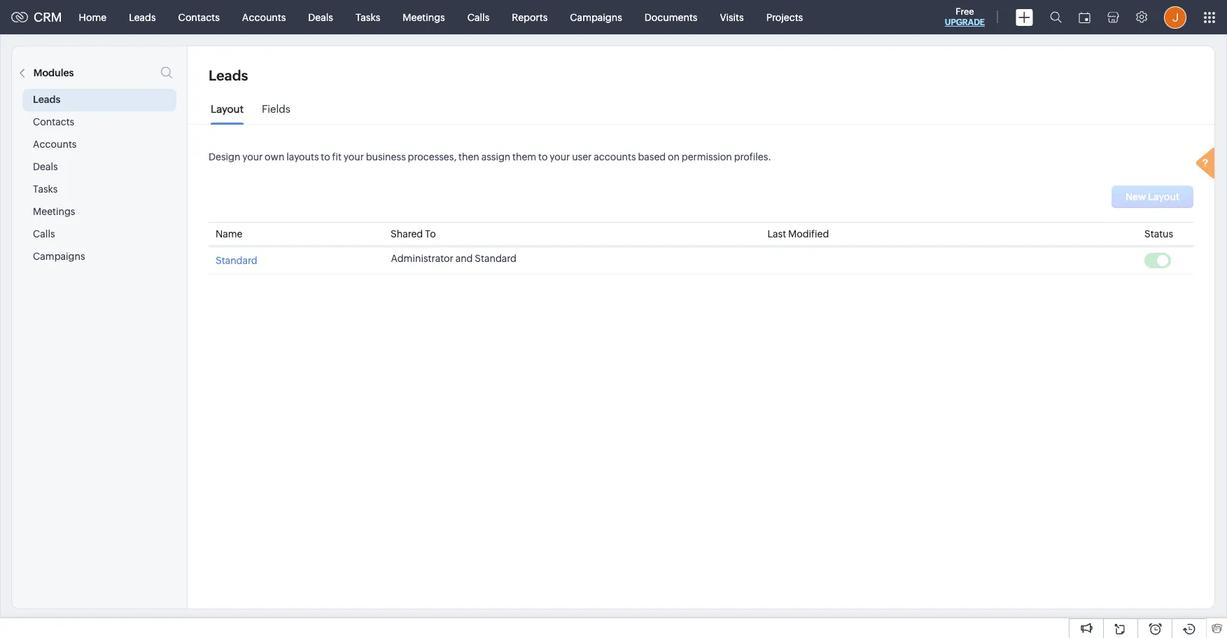 Task type: describe. For each thing, give the bounding box(es) containing it.
create menu image
[[1016, 9, 1034, 26]]

0 horizontal spatial contacts
[[33, 116, 74, 127]]

shared to
[[391, 228, 436, 240]]

reports link
[[501, 0, 559, 34]]

accounts
[[594, 151, 636, 162]]

then
[[459, 151, 480, 162]]

calls inside the calls link
[[468, 12, 490, 23]]

last
[[768, 228, 787, 240]]

assign
[[482, 151, 511, 162]]

to
[[425, 228, 436, 240]]

1 horizontal spatial accounts
[[242, 12, 286, 23]]

user
[[572, 151, 592, 162]]

calendar image
[[1079, 12, 1091, 23]]

fit
[[332, 151, 342, 162]]

0 horizontal spatial deals
[[33, 161, 58, 172]]

1 your from the left
[[242, 151, 263, 162]]

layout
[[211, 103, 244, 115]]

1 horizontal spatial campaigns
[[570, 12, 623, 23]]

1 vertical spatial tasks
[[33, 184, 58, 195]]

meetings link
[[392, 0, 456, 34]]

design
[[209, 151, 241, 162]]

0 vertical spatial tasks
[[356, 12, 381, 23]]

1 vertical spatial accounts
[[33, 139, 77, 150]]

documents link
[[634, 0, 709, 34]]

crm
[[34, 10, 62, 25]]

2 to from the left
[[539, 151, 548, 162]]

and
[[456, 253, 473, 264]]

0 horizontal spatial meetings
[[33, 206, 75, 217]]

2 horizontal spatial leads
[[209, 67, 248, 83]]

last modified
[[768, 228, 829, 240]]

projects
[[767, 12, 804, 23]]

fields
[[262, 103, 291, 115]]

profile element
[[1156, 0, 1196, 34]]

projects link
[[755, 0, 815, 34]]

tasks link
[[345, 0, 392, 34]]

modified
[[789, 228, 829, 240]]

upgrade
[[945, 18, 985, 27]]

0 horizontal spatial campaigns
[[33, 251, 85, 262]]

leads inside 'link'
[[129, 12, 156, 23]]



Task type: locate. For each thing, give the bounding box(es) containing it.
calls link
[[456, 0, 501, 34]]

1 horizontal spatial standard
[[475, 253, 517, 264]]

1 horizontal spatial meetings
[[403, 12, 445, 23]]

0 vertical spatial calls
[[468, 12, 490, 23]]

1 horizontal spatial leads
[[129, 12, 156, 23]]

your left user
[[550, 151, 570, 162]]

processes,
[[408, 151, 457, 162]]

to right them
[[539, 151, 548, 162]]

search image
[[1051, 11, 1062, 23]]

1 vertical spatial meetings
[[33, 206, 75, 217]]

them
[[513, 151, 537, 162]]

leads right home
[[129, 12, 156, 23]]

0 horizontal spatial accounts
[[33, 139, 77, 150]]

to
[[321, 151, 330, 162], [539, 151, 548, 162]]

permission
[[682, 151, 732, 162]]

1 horizontal spatial your
[[344, 151, 364, 162]]

leads down modules
[[33, 94, 61, 105]]

leads
[[129, 12, 156, 23], [209, 67, 248, 83], [33, 94, 61, 105]]

0 horizontal spatial your
[[242, 151, 263, 162]]

0 horizontal spatial calls
[[33, 228, 55, 240]]

leads link
[[118, 0, 167, 34]]

modules
[[34, 67, 74, 78]]

your
[[242, 151, 263, 162], [344, 151, 364, 162], [550, 151, 570, 162]]

standard link
[[216, 253, 258, 266]]

shared
[[391, 228, 423, 240]]

meetings
[[403, 12, 445, 23], [33, 206, 75, 217]]

contacts
[[178, 12, 220, 23], [33, 116, 74, 127]]

contacts down modules
[[33, 116, 74, 127]]

accounts link
[[231, 0, 297, 34]]

1 horizontal spatial to
[[539, 151, 548, 162]]

contacts right the leads 'link'
[[178, 12, 220, 23]]

1 horizontal spatial calls
[[468, 12, 490, 23]]

based
[[638, 151, 666, 162]]

free
[[956, 6, 975, 17]]

campaigns link
[[559, 0, 634, 34]]

business
[[366, 151, 406, 162]]

administrator
[[391, 253, 454, 264]]

fields link
[[262, 103, 291, 125]]

documents
[[645, 12, 698, 23]]

own
[[265, 151, 285, 162]]

status
[[1145, 228, 1174, 240]]

free upgrade
[[945, 6, 985, 27]]

layout link
[[211, 103, 244, 125]]

your left own
[[242, 151, 263, 162]]

0 vertical spatial accounts
[[242, 12, 286, 23]]

0 horizontal spatial leads
[[33, 94, 61, 105]]

contacts link
[[167, 0, 231, 34]]

profile image
[[1165, 6, 1187, 28]]

standard right and on the top left of page
[[475, 253, 517, 264]]

create menu element
[[1008, 0, 1042, 34]]

1 to from the left
[[321, 151, 330, 162]]

0 vertical spatial meetings
[[403, 12, 445, 23]]

your right the fit at the top of page
[[344, 151, 364, 162]]

None button
[[1112, 186, 1194, 208]]

1 horizontal spatial deals
[[308, 12, 333, 23]]

0 vertical spatial deals
[[308, 12, 333, 23]]

1 vertical spatial leads
[[209, 67, 248, 83]]

0 horizontal spatial standard
[[216, 255, 258, 266]]

standard
[[475, 253, 517, 264], [216, 255, 258, 266]]

0 horizontal spatial to
[[321, 151, 330, 162]]

standard down name
[[216, 255, 258, 266]]

2 your from the left
[[344, 151, 364, 162]]

search element
[[1042, 0, 1071, 34]]

name
[[216, 228, 243, 240]]

1 vertical spatial calls
[[33, 228, 55, 240]]

visits
[[720, 12, 744, 23]]

2 vertical spatial leads
[[33, 94, 61, 105]]

visits link
[[709, 0, 755, 34]]

home link
[[68, 0, 118, 34]]

0 vertical spatial contacts
[[178, 12, 220, 23]]

1 vertical spatial campaigns
[[33, 251, 85, 262]]

profiles.
[[734, 151, 772, 162]]

design your own layouts to fit your business processes, then assign them to your user accounts based on permission profiles.
[[209, 151, 772, 162]]

1 vertical spatial contacts
[[33, 116, 74, 127]]

leads up layout
[[209, 67, 248, 83]]

on
[[668, 151, 680, 162]]

0 vertical spatial campaigns
[[570, 12, 623, 23]]

accounts
[[242, 12, 286, 23], [33, 139, 77, 150]]

deals
[[308, 12, 333, 23], [33, 161, 58, 172]]

campaigns
[[570, 12, 623, 23], [33, 251, 85, 262]]

deals link
[[297, 0, 345, 34]]

3 your from the left
[[550, 151, 570, 162]]

to left the fit at the top of page
[[321, 151, 330, 162]]

reports
[[512, 12, 548, 23]]

tasks
[[356, 12, 381, 23], [33, 184, 58, 195]]

1 vertical spatial deals
[[33, 161, 58, 172]]

administrator and standard
[[391, 253, 517, 264]]

calls
[[468, 12, 490, 23], [33, 228, 55, 240]]

0 vertical spatial leads
[[129, 12, 156, 23]]

0 horizontal spatial tasks
[[33, 184, 58, 195]]

home
[[79, 12, 107, 23]]

crm link
[[11, 10, 62, 25]]

layouts
[[287, 151, 319, 162]]

2 horizontal spatial your
[[550, 151, 570, 162]]

1 horizontal spatial tasks
[[356, 12, 381, 23]]

1 horizontal spatial contacts
[[178, 12, 220, 23]]



Task type: vqa. For each thing, say whether or not it's contained in the screenshot.
2nd the to from the right
yes



